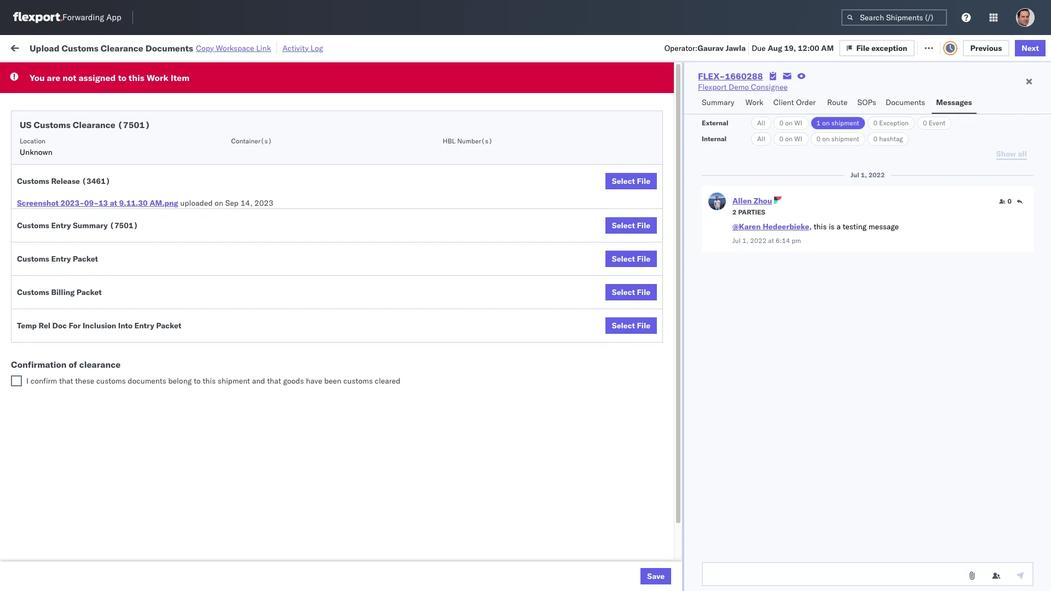 Task type: vqa. For each thing, say whether or not it's contained in the screenshot.
1st 'Flexport Demo Consignee' from the bottom
no



Task type: locate. For each thing, give the bounding box(es) containing it.
1 horizontal spatial 1,
[[861, 171, 867, 179]]

1 horizontal spatial jul
[[851, 171, 860, 179]]

1 horizontal spatial client
[[774, 97, 795, 107]]

los inside button
[[99, 302, 111, 312]]

customs right been
[[344, 376, 373, 386]]

1846748 for schedule delivery appointment link related to 4th schedule delivery appointment button from the bottom of the page
[[661, 110, 694, 120]]

flex-1889466 button
[[620, 252, 696, 267], [620, 252, 696, 267], [620, 276, 696, 291], [620, 276, 696, 291], [620, 300, 696, 315], [620, 300, 696, 315], [620, 324, 696, 339], [620, 324, 696, 339]]

select file for customs billing packet
[[612, 288, 651, 297]]

pickup down billing
[[55, 302, 79, 312]]

2 ocean fcl from the top
[[354, 158, 392, 168]]

schedule pickup from los angeles, ca down us customs clearance (7501)
[[25, 133, 160, 143]]

los up inclusion
[[99, 302, 111, 312]]

flex id button
[[614, 87, 696, 98]]

0 vertical spatial 2130384
[[661, 471, 694, 481]]

los down us customs clearance (7501)
[[103, 133, 116, 143]]

documents up in
[[146, 42, 193, 53]]

2 vertical spatial pst,
[[218, 375, 235, 385]]

ocean fcl for third schedule pickup from los angeles, ca link from the bottom
[[354, 206, 392, 216]]

flex-1846748 button
[[620, 107, 696, 122], [620, 107, 696, 122], [620, 131, 696, 147], [620, 131, 696, 147], [620, 155, 696, 171], [620, 155, 696, 171], [620, 179, 696, 195], [620, 179, 696, 195], [620, 203, 696, 219], [620, 203, 696, 219], [620, 228, 696, 243], [620, 228, 696, 243]]

1 all from the top
[[758, 119, 766, 127]]

0 vertical spatial shipment
[[832, 119, 860, 127]]

8 schedule from the top
[[25, 350, 58, 360]]

0 vertical spatial jul
[[851, 171, 860, 179]]

file for customs entry packet
[[637, 254, 651, 264]]

location unknown
[[20, 137, 53, 157]]

Search Work text field
[[683, 39, 802, 56]]

12:00
[[798, 43, 820, 53]]

upload up by:
[[30, 42, 59, 53]]

schedule for 5th schedule pickup from los angeles, ca button from the bottom of the page
[[25, 133, 58, 143]]

1 vertical spatial confirm
[[25, 326, 53, 336]]

2 vertical spatial flex-2130384
[[637, 568, 694, 578]]

23, right dec
[[253, 303, 265, 312]]

11:59 pm pdt, nov 4, 2022 for 3rd schedule pickup from los angeles, ca button
[[186, 206, 286, 216]]

los for 5th schedule pickup from los angeles, ca button from the bottom of the page
[[103, 133, 116, 143]]

5 schedule pickup from los angeles, ca button from the top
[[25, 350, 160, 362]]

schedule pickup from los angeles, ca link down upload customs clearance documents button
[[25, 253, 160, 264]]

import
[[93, 42, 118, 52]]

1 flex-1846748 from the top
[[637, 110, 694, 120]]

schedule up us at the top left of the page
[[25, 109, 58, 119]]

0 horizontal spatial consignee
[[504, 89, 536, 97]]

2 select from the top
[[612, 221, 635, 231]]

7 schedule from the top
[[25, 278, 58, 288]]

3 ceau7522281, hlxu6269489, hlxu8034992 from the top
[[712, 182, 882, 192]]

schedule delivery appointment link for 4th schedule delivery appointment button from the top of the page
[[25, 374, 135, 385]]

5 hlxu6269489, from the top
[[771, 230, 827, 240]]

ocean fcl for "upload customs clearance documents" link
[[354, 230, 392, 240]]

clearance inside button
[[85, 230, 120, 240]]

mode button
[[348, 87, 412, 98]]

4:00 pm pst, dec 23, 2022
[[186, 303, 286, 312]]

next button
[[1016, 40, 1046, 56]]

2023
[[255, 198, 274, 208], [265, 375, 284, 385]]

schedule delivery appointment link down of
[[25, 374, 135, 385]]

lagerfeld
[[614, 568, 647, 578]]

1 horizontal spatial summary
[[702, 97, 735, 107]]

(7501) for customs entry summary (7501)
[[110, 221, 138, 231]]

schedule pickup from los angeles, ca button up customs entry summary (7501)
[[25, 205, 160, 217]]

schedule delivery appointment link up the 2023-
[[25, 181, 135, 192]]

documents down screenshot 2023-09-13 at 9.11.30 am.png uploaded on sep 14, 2023
[[122, 230, 162, 240]]

1 vertical spatial packet
[[77, 288, 102, 297]]

1 horizontal spatial :
[[254, 68, 257, 76]]

1 vertical spatial gaurav jawla
[[932, 182, 978, 192]]

test123456
[[788, 110, 834, 120], [788, 134, 834, 144], [788, 182, 834, 192], [788, 230, 834, 240]]

0 vertical spatial 1,
[[861, 171, 867, 179]]

schedule pickup from los angeles, ca link up customs entry summary (7501)
[[25, 205, 160, 216]]

2 0 on wi from the top
[[780, 135, 803, 143]]

to
[[118, 72, 126, 83], [194, 376, 201, 386]]

pickup down upload customs clearance documents button
[[60, 254, 83, 264]]

mode
[[354, 89, 370, 97]]

1 schedule delivery appointment from the top
[[25, 109, 135, 119]]

documents
[[128, 376, 166, 386]]

1 vertical spatial pst,
[[218, 303, 235, 312]]

-
[[591, 568, 596, 578]]

3 schedule pickup from los angeles, ca link from the top
[[25, 205, 160, 216]]

pm for 4th schedule delivery appointment button from the bottom of the page
[[209, 110, 221, 120]]

schedule delivery appointment link down the workitem "button"
[[25, 109, 135, 120]]

6 flex-1846748 from the top
[[637, 230, 694, 240]]

pickup inside confirm pickup from los angeles, ca link
[[55, 302, 79, 312]]

from right of
[[85, 350, 101, 360]]

flex-1660288
[[698, 71, 763, 82]]

pm down the deadline
[[209, 110, 221, 120]]

clearance
[[79, 359, 121, 370]]

clearance down the workitem "button"
[[73, 119, 116, 130]]

0 vertical spatial upload
[[30, 42, 59, 53]]

1 1846748 from the top
[[661, 110, 694, 120]]

0 horizontal spatial 1,
[[743, 237, 749, 245]]

3 flex-1846748 from the top
[[637, 158, 694, 168]]

schedule for second schedule pickup from los angeles, ca button from the bottom
[[25, 254, 58, 264]]

delivery for third schedule delivery appointment button from the top
[[60, 278, 88, 288]]

0 vertical spatial wi
[[795, 119, 803, 127]]

upload inside button
[[25, 230, 50, 240]]

1 horizontal spatial customs
[[344, 376, 373, 386]]

2 resize handle column header from the left
[[294, 85, 308, 592]]

exception
[[880, 42, 915, 52], [872, 43, 908, 53]]

schedule up unknown
[[25, 133, 58, 143]]

0 vertical spatial at
[[218, 42, 225, 52]]

client inside button
[[429, 89, 447, 97]]

pm for 4th schedule delivery appointment button from the top of the page
[[204, 375, 216, 385]]

1846748
[[661, 110, 694, 120], [661, 134, 694, 144], [661, 158, 694, 168], [661, 182, 694, 192], [661, 206, 694, 216], [661, 230, 694, 240]]

flex-2130387 up flex-1662119
[[637, 399, 694, 409]]

file exception
[[864, 42, 915, 52], [857, 43, 908, 53]]

4 pdt, from the top
[[223, 206, 240, 216]]

11:59 for 4th schedule delivery appointment button from the bottom of the page
[[186, 110, 207, 120]]

schedule pickup from los angeles, ca button up these
[[25, 350, 160, 362]]

1 horizontal spatial work
[[147, 72, 169, 83]]

1 vertical spatial 2130384
[[661, 495, 694, 505]]

0 vertical spatial (7501)
[[118, 119, 150, 130]]

summary down the container
[[702, 97, 735, 107]]

pm right 8:30
[[204, 375, 216, 385]]

(7501) for us customs clearance (7501)
[[118, 119, 150, 130]]

3 select file from the top
[[612, 254, 651, 264]]

work left item
[[147, 72, 169, 83]]

5 flex-2130387 from the top
[[637, 544, 694, 553]]

allen zhou button
[[733, 196, 773, 206]]

1 vertical spatial all
[[758, 135, 766, 143]]

numbers inside container numbers
[[712, 94, 740, 102]]

0 vertical spatial to
[[118, 72, 126, 83]]

resize handle column header
[[166, 85, 179, 592], [294, 85, 308, 592], [335, 85, 348, 592], [410, 85, 423, 592], [485, 85, 499, 592], [601, 85, 614, 592], [694, 85, 707, 592], [769, 85, 782, 592], [914, 85, 927, 592], [989, 85, 1002, 592], [1024, 85, 1037, 592]]

packet up confirm pickup from los angeles, ca
[[77, 288, 102, 297]]

0 horizontal spatial that
[[59, 376, 73, 386]]

sops
[[858, 97, 877, 107]]

5 select file from the top
[[612, 321, 651, 331]]

ca for 5th schedule pickup from los angeles, ca button from the bottom of the page
[[150, 133, 160, 143]]

schedule pickup from los angeles, ca button up "(3461)"
[[25, 157, 160, 169]]

1, up testing
[[861, 171, 867, 179]]

7 resize handle column header from the left
[[694, 85, 707, 592]]

select file for temp rel doc for inclusion into entry packet
[[612, 321, 651, 331]]

0 inside button
[[1008, 197, 1012, 205]]

4, down deadline button
[[258, 134, 265, 144]]

1 ceau7522281, hlxu6269489, hlxu8034992 from the top
[[712, 110, 882, 119]]

4, for third schedule pickup from los angeles, ca link from the bottom
[[258, 206, 265, 216]]

4, down container(s)
[[258, 158, 265, 168]]

fcl for third schedule pickup from los angeles, ca link from the bottom
[[378, 206, 392, 216]]

fcl for fourth schedule pickup from los angeles, ca link from the bottom
[[378, 158, 392, 168]]

1 vertical spatial flex-2130384
[[637, 495, 694, 505]]

3 select file button from the top
[[606, 251, 657, 267]]

this right ,
[[814, 222, 827, 232]]

consignee button
[[499, 87, 603, 98]]

2 2130384 from the top
[[661, 495, 694, 505]]

schedule pickup from los angeles, ca up "(3461)"
[[25, 157, 160, 167]]

1893174
[[661, 351, 694, 361]]

pm left sep
[[209, 206, 221, 216]]

0 vertical spatial flex-2130384
[[637, 471, 694, 481]]

upload for upload customs clearance documents copy workspace link
[[30, 42, 59, 53]]

1 vertical spatial this
[[814, 222, 827, 232]]

at inside @karen hedeerbieke , this is a testing message jul 1, 2022 at 6:14 pm
[[769, 237, 774, 245]]

2 confirm from the top
[[25, 326, 53, 336]]

ceau7522281, hlxu6269489, hlxu8034992 for schedule pickup from los angeles, ca
[[712, 206, 882, 216]]

0 vertical spatial work
[[120, 42, 139, 52]]

2 hlxu8034992 from the top
[[829, 134, 882, 144]]

next
[[1022, 43, 1040, 53]]

from down these
[[85, 393, 101, 403]]

0 vertical spatial packet
[[73, 254, 98, 264]]

0 vertical spatial gaurav
[[698, 43, 724, 53]]

5 flex-1846748 from the top
[[637, 206, 694, 216]]

schedule delivery appointment for third schedule delivery appointment button from the top
[[25, 278, 135, 288]]

schedule pickup from los angeles, ca link up these
[[25, 350, 160, 361]]

1 vertical spatial all button
[[752, 133, 772, 146]]

this right 8:30
[[203, 376, 216, 386]]

0 horizontal spatial to
[[118, 72, 126, 83]]

0 vertical spatial this
[[129, 72, 145, 83]]

5 ceau7522281, from the top
[[712, 230, 769, 240]]

schedule down unknown
[[25, 157, 58, 167]]

1 confirm from the top
[[25, 302, 53, 312]]

pdt, for 4th schedule pickup from los angeles, ca button from the bottom
[[223, 158, 240, 168]]

container(s)
[[231, 137, 272, 145]]

1 vertical spatial shipment
[[832, 135, 860, 143]]

from inside schedule pickup from rotterdam, netherlands
[[85, 393, 101, 403]]

schedule down the confirmation
[[25, 374, 58, 384]]

workitem
[[12, 89, 41, 97]]

11:59 for 4th schedule pickup from los angeles, ca button from the bottom
[[186, 158, 207, 168]]

schedule inside schedule pickup from rotterdam, netherlands
[[25, 393, 58, 403]]

route
[[828, 97, 848, 107]]

pm for 4th schedule pickup from los angeles, ca button from the bottom
[[209, 158, 221, 168]]

3 4, from the top
[[258, 158, 265, 168]]

0 vertical spatial 2023
[[255, 198, 274, 208]]

pst, left dec
[[218, 303, 235, 312]]

1 hlxu8034992 from the top
[[829, 110, 882, 119]]

0 vertical spatial all button
[[752, 117, 772, 130]]

4 hlxu8034992 from the top
[[829, 206, 882, 216]]

9 resize handle column header from the left
[[914, 85, 927, 592]]

2 appointment from the top
[[90, 182, 135, 191]]

4 fcl from the top
[[378, 230, 392, 240]]

1 that from the left
[[59, 376, 73, 386]]

5 schedule pickup from los angeles, ca link from the top
[[25, 350, 160, 361]]

0 hashtag
[[874, 135, 903, 143]]

unknown
[[20, 147, 53, 157]]

schedule delivery appointment for third schedule delivery appointment button from the bottom
[[25, 182, 135, 191]]

risk
[[227, 42, 240, 52]]

2 flex-1846748 from the top
[[637, 134, 694, 144]]

numbers for container numbers
[[712, 94, 740, 102]]

0 horizontal spatial customs
[[96, 376, 126, 386]]

to right belong
[[194, 376, 201, 386]]

schedule up screenshot
[[25, 182, 58, 191]]

pst, left jan
[[218, 375, 235, 385]]

confirm delivery button
[[25, 326, 83, 338]]

1 vertical spatial documents
[[886, 97, 926, 107]]

2 schedule delivery appointment link from the top
[[25, 181, 135, 192]]

operator: gaurav jawla
[[665, 43, 746, 53]]

numbers down the container
[[712, 94, 740, 102]]

file
[[864, 42, 878, 52], [857, 43, 870, 53], [637, 176, 651, 186], [637, 221, 651, 231], [637, 254, 651, 264], [637, 288, 651, 297], [637, 321, 651, 331]]

mbl/mawb
[[788, 89, 826, 97]]

documents up exception
[[886, 97, 926, 107]]

1 hlxu6269489, from the top
[[771, 110, 827, 119]]

1 vertical spatial upload
[[25, 230, 50, 240]]

schedule delivery appointment button up confirm pickup from los angeles, ca
[[25, 277, 135, 289]]

upload customs clearance documents
[[25, 230, 162, 240]]

consignee inside button
[[504, 89, 536, 97]]

1 : from the left
[[79, 68, 81, 76]]

2 vertical spatial clearance
[[85, 230, 120, 240]]

1 0 on wi from the top
[[780, 119, 803, 127]]

schedule pickup from los angeles, ca up customs entry summary (7501)
[[25, 206, 160, 216]]

ceau7522281, hlxu6269489, hlxu8034992 for upload customs clearance documents
[[712, 230, 882, 240]]

0 horizontal spatial :
[[79, 68, 81, 76]]

2 vertical spatial work
[[746, 97, 764, 107]]

2 hlxu6269489, from the top
[[771, 134, 827, 144]]

at left 'risk'
[[218, 42, 225, 52]]

mbl/mawb numbers
[[788, 89, 855, 97]]

schedule pickup from los angeles, ca link up "(3461)"
[[25, 157, 160, 168]]

1 horizontal spatial this
[[203, 376, 216, 386]]

hlxu8034992 for schedule delivery appointment
[[829, 110, 882, 119]]

nov for third schedule pickup from los angeles, ca link from the bottom
[[242, 206, 256, 216]]

0 horizontal spatial at
[[110, 198, 117, 208]]

ceau7522281, for schedule delivery appointment
[[712, 110, 769, 119]]

1 horizontal spatial that
[[267, 376, 281, 386]]

client inside 'button'
[[774, 97, 795, 107]]

angeles,
[[118, 133, 148, 143], [118, 157, 148, 167], [118, 206, 148, 216], [118, 254, 148, 264], [113, 302, 143, 312], [118, 350, 148, 360]]

None text field
[[702, 563, 1034, 587]]

3 schedule delivery appointment link from the top
[[25, 277, 135, 288]]

ca for 4th schedule pickup from los angeles, ca button from the bottom
[[150, 157, 160, 167]]

3 select from the top
[[612, 254, 635, 264]]

@karen
[[733, 222, 761, 232]]

clearance up work,
[[101, 42, 143, 53]]

flex-2130387 up the save button
[[637, 520, 694, 529]]

1 vertical spatial entry
[[51, 254, 71, 264]]

flex-2130387 button
[[620, 372, 696, 388], [620, 372, 696, 388], [620, 396, 696, 412], [620, 396, 696, 412], [620, 444, 696, 460], [620, 444, 696, 460], [620, 517, 696, 532], [620, 517, 696, 532], [620, 541, 696, 556], [620, 541, 696, 556]]

pm right 4:00
[[204, 303, 216, 312]]

11:59
[[186, 110, 207, 120], [186, 134, 207, 144], [186, 158, 207, 168], [186, 206, 207, 216]]

4 flex-1889466 from the top
[[637, 327, 694, 337]]

hedeerbieke
[[763, 222, 810, 232]]

entry up customs billing packet
[[51, 254, 71, 264]]

select file for customs entry packet
[[612, 254, 651, 264]]

(7501) down you are not assigned to this work item
[[118, 119, 150, 130]]

1 resize handle column header from the left
[[166, 85, 179, 592]]

(0)
[[178, 42, 193, 52]]

ocean fcl for fourth schedule pickup from los angeles, ca link from the bottom
[[354, 158, 392, 168]]

3 1846748 from the top
[[661, 158, 694, 168]]

3 ocean fcl from the top
[[354, 206, 392, 216]]

schedule left the 2023-
[[25, 206, 58, 216]]

schedule up customs billing packet
[[25, 254, 58, 264]]

workspace
[[216, 43, 254, 53]]

1 on shipment
[[817, 119, 860, 127]]

2 all button from the top
[[752, 133, 772, 146]]

0 horizontal spatial client
[[429, 89, 447, 97]]

1 vertical spatial wi
[[795, 135, 803, 143]]

778
[[202, 42, 216, 52]]

flex-
[[698, 71, 725, 82], [637, 110, 661, 120], [637, 134, 661, 144], [637, 158, 661, 168], [637, 182, 661, 192], [637, 206, 661, 216], [637, 230, 661, 240], [637, 254, 661, 264], [637, 279, 661, 288], [637, 303, 661, 312], [637, 327, 661, 337], [637, 351, 661, 361], [637, 375, 661, 385], [637, 399, 661, 409], [637, 423, 661, 433], [637, 447, 661, 457], [637, 471, 661, 481], [637, 495, 661, 505], [637, 520, 661, 529], [637, 544, 661, 553], [637, 568, 661, 578]]

2 vertical spatial documents
[[122, 230, 162, 240]]

sep
[[225, 198, 239, 208]]

schedule pickup from los angeles, ca link down us customs clearance (7501)
[[25, 133, 160, 144]]

1 vertical spatial 23,
[[251, 375, 263, 385]]

(7501)
[[118, 119, 150, 130], [110, 221, 138, 231]]

resize handle column header for deadline
[[294, 85, 308, 592]]

1 vertical spatial 0 on wi
[[780, 135, 803, 143]]

0 vertical spatial summary
[[702, 97, 735, 107]]

shipment left and
[[218, 376, 250, 386]]

nov
[[242, 110, 256, 120], [242, 134, 256, 144], [242, 158, 256, 168], [242, 206, 256, 216], [241, 230, 256, 240]]

0 vertical spatial documents
[[146, 42, 193, 53]]

all for external
[[758, 119, 766, 127]]

shipment for 1 on shipment
[[832, 119, 860, 127]]

1 vertical spatial clearance
[[73, 119, 116, 130]]

1 vertical spatial (7501)
[[110, 221, 138, 231]]

0 horizontal spatial summary
[[73, 221, 108, 231]]

los right 09-
[[103, 206, 116, 216]]

1 horizontal spatial numbers
[[827, 89, 855, 97]]

lhuu7894563, uetu5238478
[[712, 254, 824, 264]]

3 11:59 from the top
[[186, 158, 207, 168]]

2 vertical spatial 2130384
[[661, 568, 694, 578]]

0 horizontal spatial jul
[[733, 237, 741, 245]]

2 parties
[[733, 208, 766, 216]]

flex-2130387 up save
[[637, 544, 694, 553]]

8 resize handle column header from the left
[[769, 85, 782, 592]]

0 vertical spatial 23,
[[253, 303, 265, 312]]

flex-1846748
[[637, 110, 694, 120], [637, 134, 694, 144], [637, 158, 694, 168], [637, 182, 694, 192], [637, 206, 694, 216], [637, 230, 694, 240]]

1 select file from the top
[[612, 176, 651, 186]]

5 fcl from the top
[[378, 303, 392, 312]]

3 resize handle column header from the left
[[335, 85, 348, 592]]

0 vertical spatial all
[[758, 119, 766, 127]]

delivery for 4th schedule delivery appointment button from the top of the page
[[60, 374, 88, 384]]

event
[[929, 119, 946, 127]]

customs entry packet
[[17, 254, 98, 264]]

11:59 pm pdt, nov 4, 2022 for 4th schedule delivery appointment button from the bottom of the page
[[186, 110, 286, 120]]

0 vertical spatial gaurav jawla
[[932, 110, 978, 120]]

ceau7522281, for schedule pickup from los angeles, ca
[[712, 206, 769, 216]]

ceau7522281, for upload customs clearance documents
[[712, 230, 769, 240]]

0 vertical spatial confirm
[[25, 302, 53, 312]]

schedule pickup from los angeles, ca button down upload customs clearance documents button
[[25, 253, 160, 265]]

11:00 pm pst, nov 8, 2022
[[186, 230, 286, 240]]

schedule pickup from los angeles, ca down upload customs clearance documents button
[[25, 254, 160, 264]]

10 schedule from the top
[[25, 393, 58, 403]]

0 vertical spatial clearance
[[101, 42, 143, 53]]

shipment for 0 on shipment
[[832, 135, 860, 143]]

flex-1846748 for 3rd schedule pickup from los angeles, ca button
[[637, 206, 694, 216]]

los for 4th schedule pickup from los angeles, ca button from the bottom
[[103, 157, 116, 167]]

0 vertical spatial 0 on wi
[[780, 119, 803, 127]]

delivery for confirm delivery button
[[55, 326, 83, 336]]

pm up uploaded
[[209, 158, 221, 168]]

1, down @karen
[[743, 237, 749, 245]]

0 vertical spatial pst,
[[223, 230, 240, 240]]

2 schedule delivery appointment from the top
[[25, 182, 135, 191]]

1 ocean fcl from the top
[[354, 110, 392, 120]]

2 wi from the top
[[795, 135, 803, 143]]

numbers for mbl/mawb numbers
[[827, 89, 855, 97]]

customs down screenshot
[[17, 221, 49, 231]]

netherlands
[[25, 404, 68, 414]]

fcl
[[378, 110, 392, 120], [378, 158, 392, 168], [378, 206, 392, 216], [378, 230, 392, 240], [378, 303, 392, 312], [378, 375, 392, 385]]

None checkbox
[[11, 376, 22, 387]]

1846748 for third schedule pickup from los angeles, ca link from the bottom
[[661, 206, 694, 216]]

2 vertical spatial packet
[[156, 321, 181, 331]]

confirm inside confirm delivery link
[[25, 326, 53, 336]]

1 schedule delivery appointment link from the top
[[25, 109, 135, 120]]

5 schedule from the top
[[25, 206, 58, 216]]

Search Shipments (/) text field
[[842, 9, 948, 26]]

4 select from the top
[[612, 288, 635, 297]]

4,
[[258, 110, 265, 120], [258, 134, 265, 144], [258, 158, 265, 168], [258, 206, 265, 216]]

pm right "11:00"
[[209, 230, 221, 240]]

5 1846748 from the top
[[661, 206, 694, 216]]

bosch
[[429, 110, 450, 120], [504, 110, 526, 120], [429, 134, 450, 144], [429, 158, 450, 168], [504, 158, 526, 168], [429, 206, 450, 216], [504, 206, 526, 216], [429, 230, 450, 240], [504, 230, 526, 240], [429, 303, 450, 312], [504, 303, 526, 312]]

message (0)
[[148, 42, 193, 52]]

customs inside button
[[52, 230, 83, 240]]

customs up screenshot
[[17, 176, 49, 186]]

workitem button
[[7, 87, 168, 98]]

0 horizontal spatial work
[[120, 42, 139, 52]]

187
[[252, 42, 267, 52]]

from up "(3461)"
[[85, 157, 101, 167]]

3 11:59 pm pdt, nov 4, 2022 from the top
[[186, 158, 286, 168]]

shipment down '1 on shipment'
[[832, 135, 860, 143]]

schedule for 3rd schedule pickup from los angeles, ca button
[[25, 206, 58, 216]]

hlxu6269489, for upload customs clearance documents
[[771, 230, 827, 240]]

angeles, up 9.11.30
[[118, 157, 148, 167]]

3 fcl from the top
[[378, 206, 392, 216]]

packet for customs billing packet
[[77, 288, 102, 297]]

schedule for 4th schedule delivery appointment button from the bottom of the page
[[25, 109, 58, 119]]

confirm inside confirm pickup from los angeles, ca link
[[25, 302, 53, 312]]

2 vertical spatial at
[[769, 237, 774, 245]]

1 vertical spatial to
[[194, 376, 201, 386]]

2 vertical spatial entry
[[135, 321, 154, 331]]

select file for customs entry summary (7501)
[[612, 221, 651, 231]]

1 4, from the top
[[258, 110, 265, 120]]

customs up the location
[[34, 119, 71, 130]]

entry
[[51, 221, 71, 231], [51, 254, 71, 264], [135, 321, 154, 331]]

2 fcl from the top
[[378, 158, 392, 168]]

clearance down 13
[[85, 230, 120, 240]]

2 horizontal spatial this
[[814, 222, 827, 232]]

select file button for customs entry packet
[[606, 251, 657, 267]]

from
[[85, 133, 101, 143], [85, 157, 101, 167], [85, 206, 101, 216], [85, 254, 101, 264], [81, 302, 97, 312], [85, 350, 101, 360], [85, 393, 101, 403]]

9.11.30
[[119, 198, 148, 208]]

4 resize handle column header from the left
[[410, 85, 423, 592]]

schedule for 4th schedule pickup from los angeles, ca button from the bottom
[[25, 157, 58, 167]]

pdt, for 4th schedule delivery appointment button from the bottom of the page
[[223, 110, 240, 120]]

schedule delivery appointment button down of
[[25, 374, 135, 386]]

fcl for "upload customs clearance documents" link
[[378, 230, 392, 240]]

2 select file button from the top
[[606, 217, 657, 234]]

1 ceau7522281, from the top
[[712, 110, 769, 119]]

jul inside @karen hedeerbieke , this is a testing message jul 1, 2022 at 6:14 pm
[[733, 237, 741, 245]]

schedule for 1st schedule pickup from los angeles, ca button from the bottom of the page
[[25, 350, 58, 360]]

temp rel doc for inclusion into entry packet
[[17, 321, 181, 331]]

at left 6:14
[[769, 237, 774, 245]]

packet down upload customs clearance documents button
[[73, 254, 98, 264]]

by:
[[40, 67, 50, 77]]

14,
[[241, 198, 253, 208]]

2 that from the left
[[267, 376, 281, 386]]

1 horizontal spatial to
[[194, 376, 201, 386]]

entry for packet
[[51, 254, 71, 264]]

previous button
[[963, 40, 1010, 56]]

1 vertical spatial 1,
[[743, 237, 749, 245]]

allen zhou
[[733, 196, 773, 206]]

0 horizontal spatial numbers
[[712, 94, 740, 102]]

client order button
[[769, 93, 823, 114]]

shipment up 0 on shipment
[[832, 119, 860, 127]]

los for 3rd schedule pickup from los angeles, ca button
[[103, 206, 116, 216]]

1 vertical spatial summary
[[73, 221, 108, 231]]

2 pdt, from the top
[[223, 134, 240, 144]]

0 vertical spatial jawla
[[726, 43, 746, 53]]

: left no
[[254, 68, 257, 76]]

0
[[780, 119, 784, 127], [874, 119, 878, 127], [923, 119, 928, 127], [780, 135, 784, 143], [817, 135, 821, 143], [874, 135, 878, 143], [1008, 197, 1012, 205]]

jul down @karen
[[733, 237, 741, 245]]

1 vertical spatial jul
[[733, 237, 741, 245]]

schedule down customs entry packet
[[25, 278, 58, 288]]

documents
[[146, 42, 193, 53], [886, 97, 926, 107], [122, 230, 162, 240]]

2 horizontal spatial at
[[769, 237, 774, 245]]

1 vertical spatial 2023
[[265, 375, 284, 385]]

0 on wi
[[780, 119, 803, 127], [780, 135, 803, 143]]

4 hlxu6269489, from the top
[[771, 206, 827, 216]]

select for customs entry summary (7501)
[[612, 221, 635, 231]]

1 vertical spatial at
[[110, 198, 117, 208]]

packet right into
[[156, 321, 181, 331]]

schedule pickup from los angeles, ca button down us customs clearance (7501)
[[25, 133, 160, 145]]

4 ocean fcl from the top
[[354, 230, 392, 240]]

1 select from the top
[[612, 176, 635, 186]]

confirm delivery link
[[25, 326, 83, 337]]

hlxu8034992 for upload customs clearance documents
[[829, 230, 882, 240]]

23, right jan
[[251, 375, 263, 385]]

customs down clearance at the left bottom of the page
[[96, 376, 126, 386]]

pickup down these
[[60, 393, 83, 403]]

abcdefg78456546
[[788, 254, 861, 264]]

pst, for jan
[[218, 375, 235, 385]]

4 select file from the top
[[612, 288, 651, 297]]

1 vertical spatial work
[[147, 72, 169, 83]]

flex-1846748 for 4th schedule delivery appointment button from the bottom of the page
[[637, 110, 694, 120]]

temp
[[17, 321, 37, 331]]

2023 right jan
[[265, 375, 284, 385]]

hbl
[[443, 137, 456, 145]]

1 wi from the top
[[795, 119, 803, 127]]

customs up customs entry packet
[[52, 230, 83, 240]]

2 all from the top
[[758, 135, 766, 143]]

belong
[[168, 376, 192, 386]]

6 ocean fcl from the top
[[354, 375, 392, 385]]

pickup inside schedule pickup from rotterdam, netherlands
[[60, 393, 83, 403]]

0 vertical spatial entry
[[51, 221, 71, 231]]

summary down 09-
[[73, 221, 108, 231]]

0 horizontal spatial this
[[129, 72, 145, 83]]

los down upload customs clearance documents button
[[103, 254, 116, 264]]

wi for 0
[[795, 135, 803, 143]]

file for temp rel doc for inclusion into entry packet
[[637, 321, 651, 331]]

client left order
[[774, 97, 795, 107]]

1, inside @karen hedeerbieke , this is a testing message jul 1, 2022 at 6:14 pm
[[743, 237, 749, 245]]

ca inside button
[[145, 302, 156, 312]]

pdt,
[[223, 110, 240, 120], [223, 134, 240, 144], [223, 158, 240, 168], [223, 206, 240, 216]]

on
[[269, 42, 277, 52], [786, 119, 793, 127], [823, 119, 830, 127], [786, 135, 793, 143], [823, 135, 830, 143], [215, 198, 223, 208]]



Task type: describe. For each thing, give the bounding box(es) containing it.
pickup up 'release'
[[60, 157, 83, 167]]

1 vertical spatial jawla
[[959, 110, 978, 120]]

2 schedule pickup from los angeles, ca from the top
[[25, 157, 160, 167]]

4 schedule pickup from los angeles, ca from the top
[[25, 254, 160, 264]]

summary button
[[698, 93, 742, 114]]

4, for fourth schedule pickup from los angeles, ca link from the bottom
[[258, 158, 265, 168]]

external
[[702, 119, 729, 127]]

23, for 2023
[[251, 375, 263, 385]]

not
[[63, 72, 76, 83]]

2 1846748 from the top
[[661, 134, 694, 144]]

(3461)
[[82, 176, 110, 186]]

container numbers
[[712, 85, 742, 102]]

uetu5238478
[[771, 254, 824, 264]]

4 schedule pickup from los angeles, ca link from the top
[[25, 253, 160, 264]]

2 flex-1889466 from the top
[[637, 279, 694, 288]]

ca for 3rd schedule pickup from los angeles, ca button
[[150, 206, 160, 216]]

fcl for confirm pickup from los angeles, ca link
[[378, 303, 392, 312]]

container numbers button
[[707, 83, 771, 102]]

2 test123456 from the top
[[788, 134, 834, 144]]

i confirm that these customs documents belong to this shipment and that goods have been customs cleared
[[26, 376, 401, 386]]

pm for confirm pickup from los angeles, ca button
[[204, 303, 216, 312]]

summary inside button
[[702, 97, 735, 107]]

4 2130387 from the top
[[661, 520, 694, 529]]

route button
[[823, 93, 854, 114]]

2022 inside @karen hedeerbieke , this is a testing message jul 1, 2022 at 6:14 pm
[[751, 237, 767, 245]]

3 1889466 from the top
[[661, 303, 694, 312]]

assigned
[[79, 72, 116, 83]]

@karen hedeerbieke button
[[733, 222, 810, 232]]

2 flex-2130384 from the top
[[637, 495, 694, 505]]

clearance for us customs clearance (7501)
[[73, 119, 116, 130]]

pst, for dec
[[218, 303, 235, 312]]

1 schedule pickup from los angeles, ca button from the top
[[25, 133, 160, 145]]

0 on wi for 1
[[780, 119, 803, 127]]

schedule pickup from rotterdam, netherlands link
[[25, 392, 165, 414]]

schedule delivery appointment link for 4th schedule delivery appointment button from the bottom of the page
[[25, 109, 135, 120]]

flex-1846748 for upload customs clearance documents button
[[637, 230, 694, 240]]

select file button for customs billing packet
[[606, 284, 657, 301]]

link
[[256, 43, 271, 53]]

progress
[[172, 68, 199, 76]]

schedule pickup from rotterdam, netherlands
[[25, 393, 142, 414]]

los for 1st schedule pickup from los angeles, ca button from the bottom of the page
[[103, 350, 116, 360]]

inclusion
[[83, 321, 116, 331]]

sops button
[[854, 93, 882, 114]]

1 flex-2130387 from the top
[[637, 375, 694, 385]]

23, for 2022
[[253, 303, 265, 312]]

2 vertical spatial this
[[203, 376, 216, 386]]

10 resize handle column header from the left
[[989, 85, 1002, 592]]

3 hlxu6269489, from the top
[[771, 182, 827, 192]]

8,
[[258, 230, 265, 240]]

and
[[252, 376, 265, 386]]

flex-1893174
[[637, 351, 694, 361]]

have
[[306, 376, 322, 386]]

item
[[171, 72, 190, 83]]

i
[[26, 376, 29, 386]]

save
[[648, 572, 665, 582]]

3 schedule pickup from los angeles, ca from the top
[[25, 206, 160, 216]]

select for customs release (3461)
[[612, 176, 635, 186]]

3 flex-2130384 from the top
[[637, 568, 694, 578]]

1 fcl from the top
[[378, 110, 392, 120]]

2 horizontal spatial work
[[746, 97, 764, 107]]

confirmation
[[11, 359, 67, 370]]

customs release (3461)
[[17, 176, 110, 186]]

schedule delivery appointment for 4th schedule delivery appointment button from the bottom of the page
[[25, 109, 135, 119]]

wi for 1
[[795, 119, 803, 127]]

2 ceau7522281, from the top
[[712, 134, 769, 144]]

entry for summary
[[51, 221, 71, 231]]

select file button for customs entry summary (7501)
[[606, 217, 657, 234]]

file for customs entry summary (7501)
[[637, 221, 651, 231]]

documents button
[[882, 93, 932, 114]]

operator:
[[665, 43, 698, 53]]

3 schedule pickup from los angeles, ca button from the top
[[25, 205, 160, 217]]

nov for "upload customs clearance documents" link
[[241, 230, 256, 240]]

client for client order
[[774, 97, 795, 107]]

2 4, from the top
[[258, 134, 265, 144]]

angeles, right 13
[[118, 206, 148, 216]]

of
[[69, 359, 77, 370]]

documents for upload customs clearance documents
[[122, 230, 162, 240]]

ca for 1st schedule pickup from los angeles, ca button from the bottom of the page
[[150, 350, 160, 360]]

2 flex-2130387 from the top
[[637, 399, 694, 409]]

1 1889466 from the top
[[661, 254, 694, 264]]

: for snoozed
[[254, 68, 257, 76]]

all button for internal
[[752, 133, 772, 146]]

flex-1660288 link
[[698, 71, 763, 82]]

nov for fourth schedule pickup from los angeles, ca link from the bottom
[[242, 158, 256, 168]]

a
[[837, 222, 841, 232]]

3 hlxu8034992 from the top
[[829, 182, 882, 192]]

customs up customs billing packet
[[17, 254, 49, 264]]

8:30 pm pst, jan 23, 2023
[[186, 375, 284, 385]]

1846748 for "upload customs clearance documents" link
[[661, 230, 694, 240]]

pm for upload customs clearance documents button
[[209, 230, 221, 240]]

3 appointment from the top
[[90, 278, 135, 288]]

flex-1662119
[[637, 423, 694, 433]]

documents for upload customs clearance documents copy workspace link
[[146, 42, 193, 53]]

angeles, up "documents"
[[118, 350, 148, 360]]

2 schedule pickup from los angeles, ca link from the top
[[25, 157, 160, 168]]

jul 1, 2022
[[851, 171, 885, 179]]

1 2130387 from the top
[[661, 375, 694, 385]]

confirm for confirm delivery
[[25, 326, 53, 336]]

pst, for nov
[[223, 230, 240, 240]]

these
[[75, 376, 94, 386]]

1 2130384 from the top
[[661, 471, 694, 481]]

customs up 'status'
[[62, 42, 99, 53]]

flexport. image
[[13, 12, 62, 23]]

work button
[[742, 93, 769, 114]]

exception
[[880, 119, 909, 127]]

angeles, inside button
[[113, 302, 143, 312]]

all button for external
[[752, 117, 772, 130]]

client for client name
[[429, 89, 447, 97]]

6 fcl from the top
[[378, 375, 392, 385]]

resize handle column header for mode
[[410, 85, 423, 592]]

2 schedule pickup from los angeles, ca button from the top
[[25, 157, 160, 169]]

my work
[[11, 40, 60, 55]]

4 flex-1846748 from the top
[[637, 182, 694, 192]]

select for customs billing packet
[[612, 288, 635, 297]]

are
[[47, 72, 60, 83]]

3 2130384 from the top
[[661, 568, 694, 578]]

1 schedule pickup from los angeles, ca link from the top
[[25, 133, 160, 144]]

pm for 3rd schedule pickup from los angeles, ca button
[[209, 206, 221, 216]]

snoozed
[[229, 68, 254, 76]]

1 flex-1889466 from the top
[[637, 254, 694, 264]]

11 resize handle column header from the left
[[1024, 85, 1037, 592]]

client name button
[[423, 87, 488, 98]]

upload customs clearance documents copy workspace link
[[30, 42, 271, 53]]

flex-1846748 for 4th schedule pickup from los angeles, ca button from the bottom
[[637, 158, 694, 168]]

nov for schedule delivery appointment link related to 4th schedule delivery appointment button from the bottom of the page
[[242, 110, 256, 120]]

delivery for third schedule delivery appointment button from the bottom
[[60, 182, 88, 191]]

hlxu6269489, for schedule pickup from los angeles, ca
[[771, 206, 827, 216]]

you
[[30, 72, 45, 83]]

4 1846748 from the top
[[661, 182, 694, 192]]

select file button for temp rel doc for inclusion into entry packet
[[606, 318, 657, 334]]

upload customs clearance documents button
[[25, 229, 162, 241]]

app
[[106, 12, 121, 23]]

schedule for third schedule delivery appointment button from the top
[[25, 278, 58, 288]]

1 schedule delivery appointment button from the top
[[25, 109, 135, 121]]

schedule delivery appointment link for third schedule delivery appointment button from the bottom
[[25, 181, 135, 192]]

from down upload customs clearance documents button
[[85, 254, 101, 264]]

uploaded
[[180, 198, 213, 208]]

forwarding app link
[[13, 12, 121, 23]]

schedule for 4th schedule delivery appointment button from the top of the page
[[25, 374, 58, 384]]

1 horizontal spatial at
[[218, 42, 225, 52]]

2 customs from the left
[[344, 376, 373, 386]]

1 gaurav jawla from the top
[[932, 110, 978, 120]]

confirm for confirm pickup from los angeles, ca
[[25, 302, 53, 312]]

1846748 for fourth schedule pickup from los angeles, ca link from the bottom
[[661, 158, 694, 168]]

: for status
[[79, 68, 81, 76]]

resize handle column header for client name
[[485, 85, 499, 592]]

in
[[164, 68, 170, 76]]

into
[[118, 321, 133, 331]]

3 2130387 from the top
[[661, 447, 694, 457]]

2 vertical spatial jawla
[[959, 182, 978, 192]]

4 schedule pickup from los angeles, ca button from the top
[[25, 253, 160, 265]]

3 test123456 from the top
[[788, 182, 834, 192]]

1 test123456 from the top
[[788, 110, 834, 120]]

4 test123456 from the top
[[788, 230, 834, 240]]

2 vertical spatial gaurav
[[932, 182, 957, 192]]

2 11:59 pm pdt, nov 4, 2022 from the top
[[186, 134, 286, 144]]

3 ceau7522281, from the top
[[712, 182, 769, 192]]

1 vertical spatial gaurav
[[932, 110, 957, 120]]

packet for customs entry packet
[[73, 254, 98, 264]]

2 schedule delivery appointment button from the top
[[25, 181, 135, 193]]

file for customs release (3461)
[[637, 176, 651, 186]]

resize handle column header for flex id
[[694, 85, 707, 592]]

1 flex-2130384 from the top
[[637, 471, 694, 481]]

angeles, down upload customs clearance documents button
[[118, 254, 148, 264]]

clearance for upload customs clearance documents copy workspace link
[[101, 42, 143, 53]]

us
[[20, 119, 32, 130]]

2 11:59 from the top
[[186, 134, 207, 144]]

3 flex-1889466 from the top
[[637, 303, 694, 312]]

09-
[[84, 198, 99, 208]]

187 on track
[[252, 42, 297, 52]]

3 flex-2130387 from the top
[[637, 447, 694, 457]]

integration test account - karl lagerfeld
[[504, 568, 647, 578]]

is
[[829, 222, 835, 232]]

2023-
[[61, 198, 84, 208]]

delivery for 4th schedule delivery appointment button from the bottom of the page
[[60, 109, 88, 119]]

from down us customs clearance (7501)
[[85, 133, 101, 143]]

lhuu7894563,
[[712, 254, 769, 264]]

select file for customs release (3461)
[[612, 176, 651, 186]]

hbl number(s)
[[443, 137, 493, 145]]

rel
[[39, 321, 50, 331]]

screenshot 2023-09-13 at 9.11.30 am.png link
[[17, 198, 178, 209]]

pm left container(s)
[[209, 134, 221, 144]]

log
[[311, 43, 323, 53]]

upload for upload customs clearance documents
[[25, 230, 50, 240]]

1 schedule pickup from los angeles, ca from the top
[[25, 133, 160, 143]]

mbl/mawb numbers button
[[782, 87, 916, 98]]

message
[[148, 42, 178, 52]]

1 horizontal spatial consignee
[[751, 82, 788, 92]]

schedule for schedule pickup from rotterdam, netherlands button
[[25, 393, 58, 403]]

5 2130387 from the top
[[661, 544, 694, 553]]

container
[[712, 85, 742, 93]]

4 flex-2130387 from the top
[[637, 520, 694, 529]]

ceau7522281, hlxu6269489, hlxu8034992 for schedule delivery appointment
[[712, 110, 882, 119]]

testing
[[843, 222, 867, 232]]

work
[[31, 40, 60, 55]]

client order
[[774, 97, 816, 107]]

4 appointment from the top
[[90, 374, 135, 384]]

1 customs from the left
[[96, 376, 126, 386]]

pickup up customs entry summary (7501)
[[60, 206, 83, 216]]

resize handle column header for consignee
[[601, 85, 614, 592]]

pickup down us customs clearance (7501)
[[60, 133, 83, 143]]

from up temp rel doc for inclusion into entry packet
[[81, 302, 97, 312]]

customs left billing
[[17, 288, 49, 297]]

previous
[[971, 43, 1003, 53]]

5 schedule pickup from los angeles, ca from the top
[[25, 350, 160, 360]]

1 appointment from the top
[[90, 109, 135, 119]]

4 schedule delivery appointment button from the top
[[25, 374, 135, 386]]

angeles, down us customs clearance (7501)
[[118, 133, 148, 143]]

pickup down confirm delivery button
[[60, 350, 83, 360]]

2 2130387 from the top
[[661, 399, 694, 409]]

pm
[[792, 237, 801, 245]]

resize handle column header for container numbers
[[769, 85, 782, 592]]

schedule for third schedule delivery appointment button from the bottom
[[25, 182, 58, 191]]

4 1889466 from the top
[[661, 327, 694, 337]]

order
[[796, 97, 816, 107]]

2 1889466 from the top
[[661, 279, 694, 288]]

schedule delivery appointment for 4th schedule delivery appointment button from the top of the page
[[25, 374, 135, 384]]

select file button for customs release (3461)
[[606, 173, 657, 190]]

19,
[[785, 43, 796, 53]]

from up customs entry summary (7501)
[[85, 206, 101, 216]]

ocean fcl for confirm pickup from los angeles, ca link
[[354, 303, 392, 312]]

hlxu6269489, for schedule delivery appointment
[[771, 110, 827, 119]]

aug
[[768, 43, 783, 53]]

doc
[[52, 321, 67, 331]]

2 vertical spatial shipment
[[218, 376, 250, 386]]

2 gaurav jawla from the top
[[932, 182, 978, 192]]

flexport demo consignee link
[[698, 82, 788, 93]]

11:59 for 3rd schedule pickup from los angeles, ca button
[[186, 206, 207, 216]]

file for customs billing packet
[[637, 288, 651, 297]]

3 schedule delivery appointment button from the top
[[25, 277, 135, 289]]

for
[[69, 321, 81, 331]]

resize handle column header for mbl/mawb numbers
[[914, 85, 927, 592]]

hlxu8034992 for schedule pickup from los angeles, ca
[[829, 206, 882, 216]]

clearance for upload customs clearance documents
[[85, 230, 120, 240]]

status : ready for work, blocked, in progress
[[60, 68, 199, 76]]

messages button
[[932, 93, 977, 114]]

2 ceau7522281, hlxu6269489, hlxu8034992 from the top
[[712, 134, 882, 144]]

1
[[817, 119, 821, 127]]

this inside @karen hedeerbieke , this is a testing message jul 1, 2022 at 6:14 pm
[[814, 222, 827, 232]]

select for customs entry packet
[[612, 254, 635, 264]]

number(s)
[[457, 137, 493, 145]]

name
[[448, 89, 466, 97]]



